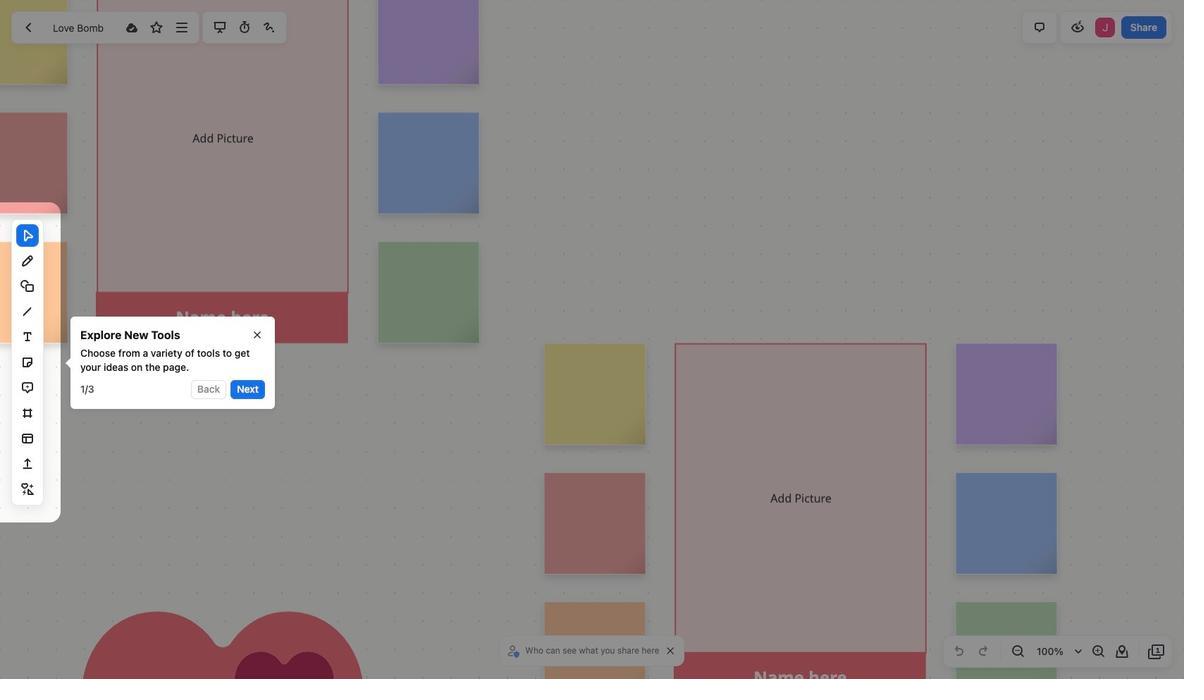 Task type: locate. For each thing, give the bounding box(es) containing it.
close image
[[668, 647, 675, 654]]

list
[[1095, 16, 1117, 39]]

timer image
[[236, 19, 253, 36]]

laser image
[[261, 19, 278, 36]]

presentation image
[[211, 19, 228, 36]]

star this whiteboard image
[[148, 19, 165, 36]]

pages image
[[1149, 643, 1166, 660]]

tooltip
[[61, 317, 275, 409]]

dashboard image
[[20, 19, 37, 36]]

close image
[[254, 331, 261, 339]]

list item
[[1095, 16, 1117, 39]]



Task type: describe. For each thing, give the bounding box(es) containing it.
zoom out image
[[1010, 643, 1027, 660]]

choose from a variety of tools to get your ideas on the page. element
[[80, 346, 265, 374]]

comment panel image
[[1032, 19, 1049, 36]]

explore new tools element
[[80, 327, 180, 343]]

zoom in image
[[1090, 643, 1107, 660]]

more options image
[[173, 19, 190, 36]]

Document name text field
[[42, 16, 118, 39]]



Task type: vqa. For each thing, say whether or not it's contained in the screenshot.
Window New icon
no



